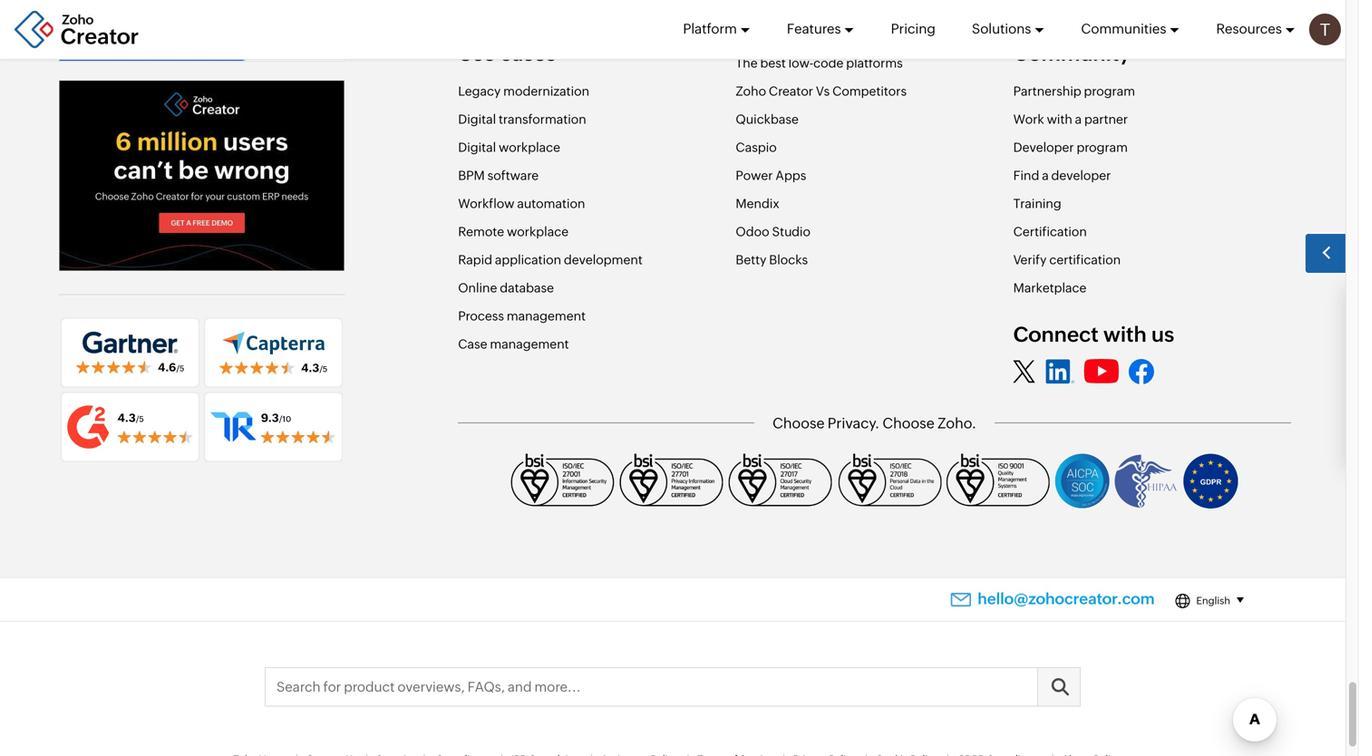 Task type: vqa. For each thing, say whether or not it's contained in the screenshot.
'Caspio'
yes



Task type: describe. For each thing, give the bounding box(es) containing it.
with for a
[[1047, 112, 1072, 127]]

modernization
[[503, 84, 589, 98]]

transformation
[[499, 112, 586, 127]]

partner
[[1084, 112, 1128, 127]]

the best low-code platforms
[[736, 56, 903, 70]]

workplace for remote workplace
[[507, 224, 569, 239]]

digital workplace link
[[458, 133, 560, 161]]

digital workplace
[[458, 140, 560, 155]]

use cases
[[458, 41, 556, 65]]

remote workplace
[[458, 224, 569, 239]]

certification
[[1049, 253, 1121, 267]]

competitors
[[832, 84, 907, 98]]

odoo studio
[[736, 224, 811, 239]]

power apps link
[[736, 161, 806, 190]]

choose privacy. choose zoho.
[[773, 415, 977, 431]]

management for case management
[[490, 337, 569, 351]]

gartner image
[[62, 319, 199, 387]]

digital for digital workplace
[[458, 140, 496, 155]]

capterra image
[[205, 319, 342, 387]]

blocks
[[769, 253, 808, 267]]

developer program
[[1013, 140, 1128, 155]]

betty blocks link
[[736, 246, 808, 274]]

rapid application development
[[458, 253, 643, 267]]

zoho
[[736, 84, 766, 98]]

bpm software link
[[458, 161, 539, 190]]

power apps
[[736, 168, 806, 183]]

marketplace
[[1013, 281, 1087, 295]]

program for developer program
[[1077, 140, 1128, 155]]

the best low-code platforms link
[[736, 49, 903, 77]]

platforms
[[846, 56, 903, 70]]

sap erp image
[[58, 80, 345, 272]]

code
[[813, 56, 844, 70]]

vs
[[816, 84, 830, 98]]

certification
[[1013, 224, 1087, 239]]

hello@zohocreator.com link
[[950, 590, 1155, 607]]

betty
[[736, 253, 767, 267]]

low-
[[788, 56, 813, 70]]

cases
[[500, 41, 556, 65]]

marketplace link
[[1013, 274, 1087, 302]]

features
[[787, 21, 841, 37]]

certification link
[[1013, 218, 1087, 246]]

online database link
[[458, 274, 554, 302]]

legacy modernization
[[458, 84, 589, 98]]

platform
[[683, 21, 737, 37]]

1 choose from the left
[[773, 415, 825, 431]]

work
[[1013, 112, 1044, 127]]

use
[[458, 41, 495, 65]]

digital transformation
[[458, 112, 586, 127]]

zoho creator logo image
[[14, 10, 140, 49]]

connect
[[1013, 322, 1099, 346]]

legacy
[[458, 84, 501, 98]]

workflow automation
[[458, 196, 585, 211]]

developer program link
[[1013, 133, 1128, 161]]

community
[[1013, 41, 1131, 65]]

case management link
[[458, 330, 569, 358]]

developer
[[1051, 168, 1111, 183]]

automation
[[517, 196, 585, 211]]

software
[[487, 168, 539, 183]]

solutions
[[972, 21, 1031, 37]]

the
[[736, 56, 758, 70]]

digital transformation link
[[458, 105, 586, 133]]

application
[[495, 253, 561, 267]]

developer
[[1013, 140, 1074, 155]]

us
[[1151, 322, 1174, 346]]

pricing
[[891, 21, 936, 37]]

management for process management
[[507, 309, 586, 323]]



Task type: locate. For each thing, give the bounding box(es) containing it.
management inside case management link
[[490, 337, 569, 351]]

database
[[500, 281, 554, 295]]

comparison
[[736, 13, 858, 37]]

program down partner
[[1077, 140, 1128, 155]]

bpm
[[458, 168, 485, 183]]

legacy modernization link
[[458, 77, 589, 105]]

digital up bpm
[[458, 140, 496, 155]]

verify certification
[[1013, 253, 1121, 267]]

betty blocks
[[736, 253, 808, 267]]

1 horizontal spatial a
[[1075, 112, 1082, 127]]

hello@zohocreator.com
[[978, 590, 1155, 607]]

1 horizontal spatial choose
[[883, 415, 935, 431]]

case
[[458, 337, 487, 351]]

find
[[1013, 168, 1039, 183]]

remote
[[458, 224, 504, 239]]

1 vertical spatial a
[[1042, 168, 1049, 183]]

workplace up application
[[507, 224, 569, 239]]

workplace down digital transformation link
[[499, 140, 560, 155]]

program for partnership program
[[1084, 84, 1135, 98]]

0 horizontal spatial with
[[1047, 112, 1072, 127]]

2 choose from the left
[[883, 415, 935, 431]]

g2 crowd image
[[62, 393, 199, 461]]

verify certification link
[[1013, 246, 1121, 274]]

mendix link
[[736, 190, 780, 218]]

0 horizontal spatial a
[[1042, 168, 1049, 183]]

odoo studio link
[[736, 218, 811, 246]]

work with a partner link
[[1013, 105, 1128, 133]]

rapid application development link
[[458, 246, 643, 274]]

terry turtle image
[[1309, 14, 1341, 45]]

workplace
[[499, 140, 560, 155], [507, 224, 569, 239]]

development
[[564, 253, 643, 267]]

workplace for digital workplace
[[499, 140, 560, 155]]

1 vertical spatial with
[[1103, 322, 1147, 346]]

program
[[1084, 84, 1135, 98], [1077, 140, 1128, 155]]

odoo
[[736, 224, 769, 239]]

pricing link
[[891, 0, 936, 58]]

0 horizontal spatial choose
[[773, 415, 825, 431]]

case management
[[458, 337, 569, 351]]

zoho creator procurement image
[[58, 0, 345, 62]]

partnership program
[[1013, 84, 1135, 98]]

workflow
[[458, 196, 515, 211]]

trustradius image
[[205, 393, 342, 461]]

quickbase link
[[736, 105, 799, 133]]

1 digital from the top
[[458, 112, 496, 127]]

partnership
[[1013, 84, 1081, 98]]

digital for digital transformation
[[458, 112, 496, 127]]

with up developer program
[[1047, 112, 1072, 127]]

zoho creator vs competitors
[[736, 84, 907, 98]]

find a developer
[[1013, 168, 1111, 183]]

program up partner
[[1084, 84, 1135, 98]]

quickbase
[[736, 112, 799, 127]]

online database
[[458, 281, 554, 295]]

1 vertical spatial management
[[490, 337, 569, 351]]

with
[[1047, 112, 1072, 127], [1103, 322, 1147, 346]]

a left partner
[[1075, 112, 1082, 127]]

process management link
[[458, 302, 586, 330]]

0 vertical spatial digital
[[458, 112, 496, 127]]

training
[[1013, 196, 1062, 211]]

0 vertical spatial a
[[1075, 112, 1082, 127]]

1 vertical spatial program
[[1077, 140, 1128, 155]]

0 vertical spatial management
[[507, 309, 586, 323]]

apps
[[776, 168, 806, 183]]

remote workplace link
[[458, 218, 569, 246]]

with inside work with a partner link
[[1047, 112, 1072, 127]]

program inside 'link'
[[1077, 140, 1128, 155]]

power
[[736, 168, 773, 183]]

management inside process management link
[[507, 309, 586, 323]]

management
[[507, 309, 586, 323], [490, 337, 569, 351]]

with for us
[[1103, 322, 1147, 346]]

creator
[[769, 84, 813, 98]]

management down database
[[507, 309, 586, 323]]

find a developer link
[[1013, 161, 1111, 190]]

1 vertical spatial workplace
[[507, 224, 569, 239]]

work with a partner
[[1013, 112, 1128, 127]]

zoho.
[[937, 415, 977, 431]]

privacy.
[[828, 415, 880, 431]]

workflow automation link
[[458, 190, 585, 218]]

0 vertical spatial workplace
[[499, 140, 560, 155]]

0 vertical spatial with
[[1047, 112, 1072, 127]]

caspio link
[[736, 133, 777, 161]]

digital
[[458, 112, 496, 127], [458, 140, 496, 155]]

process management
[[458, 309, 586, 323]]

1 vertical spatial digital
[[458, 140, 496, 155]]

rapid
[[458, 253, 492, 267]]

communities
[[1081, 21, 1166, 37]]

online
[[458, 281, 497, 295]]

Search for product overviews, FAQs, and more... text field
[[266, 668, 1080, 706]]

management down process management link
[[490, 337, 569, 351]]

a right "find"
[[1042, 168, 1049, 183]]

verify
[[1013, 253, 1047, 267]]

1 horizontal spatial with
[[1103, 322, 1147, 346]]

resources
[[1216, 21, 1282, 37]]

0 vertical spatial program
[[1084, 84, 1135, 98]]

best
[[760, 56, 786, 70]]

2 digital from the top
[[458, 140, 496, 155]]

training link
[[1013, 190, 1062, 218]]

partnership program link
[[1013, 77, 1135, 105]]

choose left zoho.
[[883, 415, 935, 431]]

mendix
[[736, 196, 780, 211]]

with left us
[[1103, 322, 1147, 346]]

choose left privacy.
[[773, 415, 825, 431]]

zoho creator vs competitors link
[[736, 77, 907, 105]]

digital down the legacy
[[458, 112, 496, 127]]

bpm software
[[458, 168, 539, 183]]

english
[[1196, 595, 1230, 606]]

connect with us
[[1013, 322, 1174, 346]]

process
[[458, 309, 504, 323]]

studio
[[772, 224, 811, 239]]



